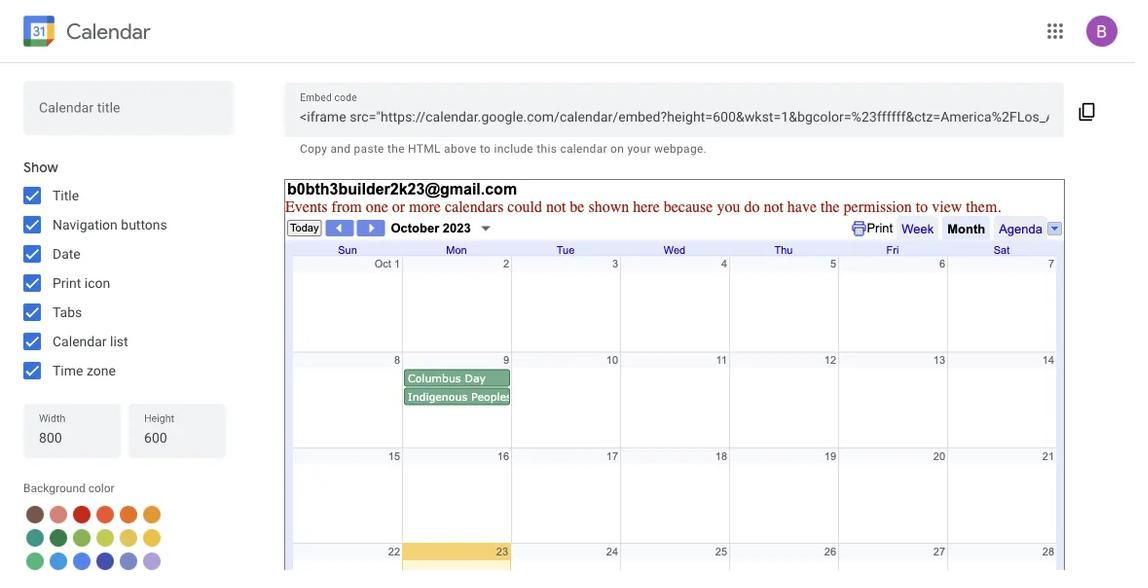 Task type: locate. For each thing, give the bounding box(es) containing it.
print
[[53, 275, 81, 291]]

print icon
[[53, 275, 110, 291]]

include
[[494, 142, 534, 156]]

color
[[88, 482, 115, 496]]

calendar list
[[53, 334, 128, 350]]

navigation buttons
[[53, 217, 167, 233]]

1 vertical spatial calendar
[[53, 334, 107, 350]]

content_copy
[[1078, 102, 1097, 122]]

calendar link
[[19, 12, 151, 55]]

paste
[[354, 142, 384, 156]]

tomato menu item
[[73, 506, 91, 524]]

avocado menu item
[[96, 530, 114, 547]]

your
[[628, 142, 651, 156]]

cobalt menu item
[[73, 553, 91, 571]]

title
[[53, 187, 79, 204]]

0 vertical spatial calendar
[[66, 19, 151, 44]]

peacock menu item
[[50, 553, 67, 571]]

None number field
[[39, 425, 105, 452], [144, 425, 210, 452], [39, 425, 105, 452], [144, 425, 210, 452]]

calendar for calendar list
[[53, 334, 107, 350]]

icon
[[84, 275, 110, 291]]

time zone
[[53, 363, 116, 379]]

navigation
[[53, 217, 118, 233]]

time
[[53, 363, 83, 379]]

None text field
[[39, 102, 218, 129]]

html
[[408, 142, 441, 156]]

None text field
[[300, 103, 1049, 131]]

list
[[110, 334, 128, 350]]

tabs
[[53, 304, 82, 320]]

calendar
[[66, 19, 151, 44], [53, 334, 107, 350]]

tangerine menu item
[[96, 506, 114, 524]]

this
[[537, 142, 557, 156]]



Task type: describe. For each thing, give the bounding box(es) containing it.
blueberry menu item
[[96, 553, 114, 571]]

date
[[53, 246, 81, 262]]

to
[[480, 142, 491, 156]]

content_copy button
[[1065, 87, 1110, 133]]

above
[[444, 142, 477, 156]]

citron menu item
[[120, 530, 137, 547]]

pumpkin menu item
[[120, 506, 137, 524]]

copy and paste the html above to include this calendar on your webpage.
[[300, 142, 707, 156]]

banana menu item
[[143, 530, 161, 547]]

mango menu item
[[143, 506, 161, 524]]

webpage.
[[654, 142, 707, 156]]

copy
[[300, 142, 327, 156]]

show
[[23, 159, 58, 176]]

calendar for calendar
[[66, 19, 151, 44]]

background
[[23, 482, 85, 496]]

wisteria menu item
[[143, 553, 161, 571]]

buttons
[[121, 217, 167, 233]]

eucalyptus menu item
[[26, 530, 44, 547]]

and
[[331, 142, 351, 156]]

lavender menu item
[[120, 553, 137, 571]]

the
[[388, 142, 405, 156]]

basil menu item
[[50, 530, 67, 547]]

background color
[[23, 482, 115, 496]]

sage menu item
[[26, 553, 44, 571]]

zone
[[87, 363, 116, 379]]

flamingo menu item
[[50, 506, 67, 524]]

cocoa menu item
[[26, 506, 44, 524]]

pistachio menu item
[[73, 530, 91, 547]]

calendar
[[560, 142, 608, 156]]

on
[[611, 142, 624, 156]]



Task type: vqa. For each thing, say whether or not it's contained in the screenshot.
Ruby
no



